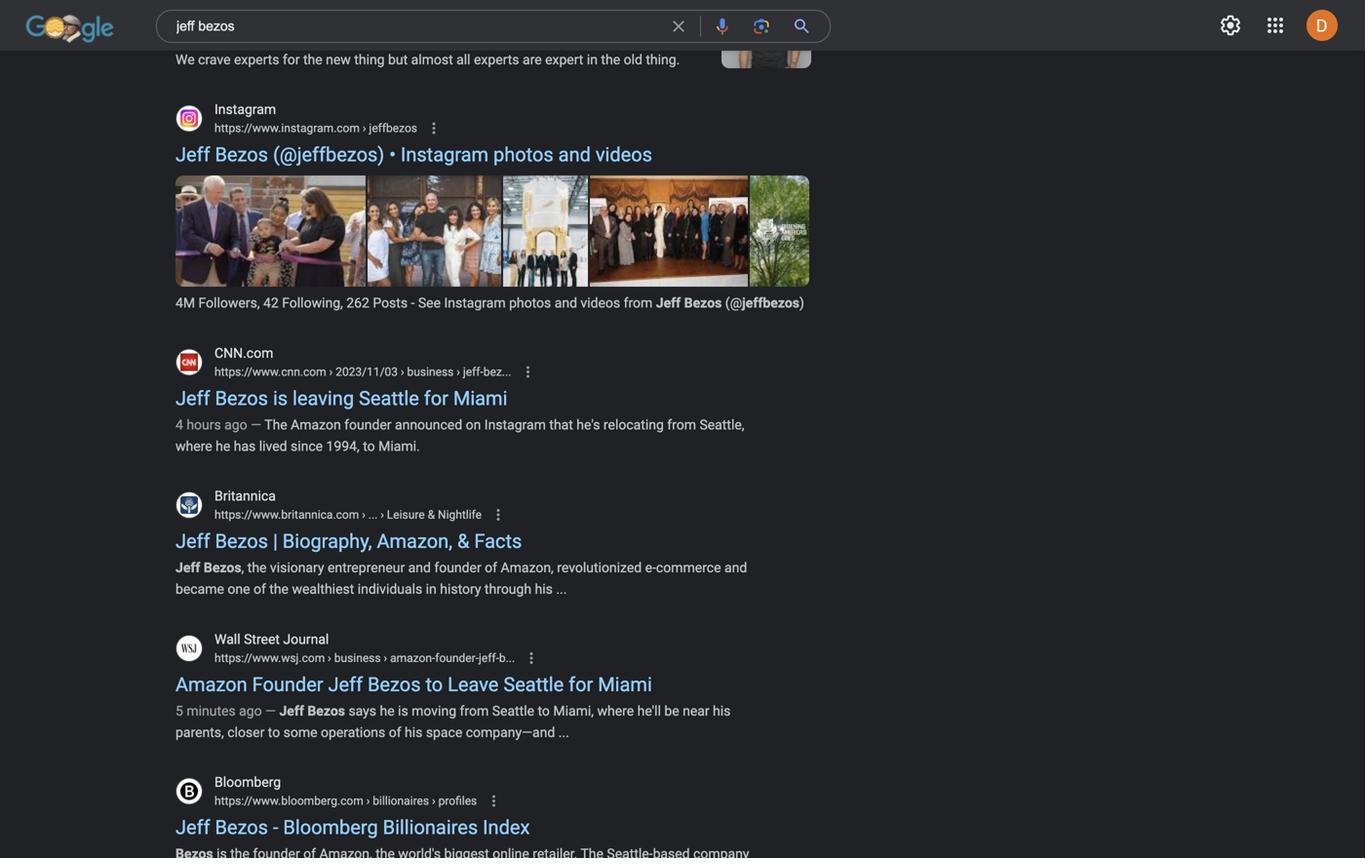 Task type: describe. For each thing, give the bounding box(es) containing it.
4
[[176, 417, 183, 433]]

miami.
[[378, 438, 420, 454]]

relocating
[[604, 417, 664, 433]]

› up jeff bezos - bloomberg billionaires index
[[366, 794, 370, 808]]

jeff bezos for ,
[[176, 560, 241, 576]]

biography,
[[283, 530, 372, 553]]

individuals
[[358, 581, 422, 598]]

none text field › business › amazon-founder-jeff-b...
[[215, 649, 515, 667]]

bezos up crave
[[215, 22, 268, 45]]

jeffbezos inside instagram https://www.instagram.com › jeffbezos
[[369, 122, 417, 135]]

amazon founder jeff bezos to leave seattle for miami
[[176, 673, 652, 696]]

street
[[244, 631, 280, 647]]

(@
[[725, 295, 742, 311]]

company—and ...
[[466, 725, 569, 741]]

of inside says he is moving from seattle to miami, where he'll be near his parents, closer to some operations of his space company—and ...
[[389, 725, 401, 741]]

from inside says he is moving from seattle to miami, where he'll be near his parents, closer to some operations of his space company—and ...
[[460, 703, 489, 719]]

cnn.com
[[215, 345, 273, 361]]

he inside "the amazon founder announced on instagram that he's relocating from seattle, where he has lived since 1994, to miami."
[[216, 438, 230, 454]]

he'll
[[637, 703, 661, 719]]

where inside says he is moving from seattle to miami, where he'll be near his parents, closer to some operations of his space company—and ...
[[597, 703, 634, 719]]

we
[[176, 52, 195, 68]]

one
[[228, 581, 250, 598]]

in inside , the visionary entrepreneur and founder of amazon, revolutionized e-commerce and became one of the wealthiest individuals in history through his ...
[[426, 581, 437, 598]]

new
[[326, 52, 351, 68]]

he inside says he is moving from seattle to miami, where he'll be near his parents, closer to some operations of his space company—and ...
[[380, 703, 395, 719]]

space
[[426, 725, 462, 741]]

› billionaires › profiles text field
[[364, 794, 477, 808]]

since
[[291, 438, 323, 454]]

(@jeffbezos)
[[273, 144, 384, 166]]

leaving
[[293, 387, 354, 410]]

visionary
[[270, 560, 324, 576]]

262
[[346, 295, 369, 311]]

https://www.cnn.com
[[215, 365, 326, 379]]

e-
[[645, 560, 656, 576]]

› 2023/11/03 › business › jeff-bez... text field
[[326, 365, 511, 379]]

jeff bezos (@jeffbezos) / x link
[[176, 0, 422, 46]]

b...
[[499, 651, 515, 665]]

thing.
[[646, 52, 680, 68]]

nightlife
[[438, 508, 482, 522]]

following,
[[282, 295, 343, 311]]

founder-
[[435, 651, 479, 665]]

0 horizontal spatial amazon
[[176, 673, 247, 696]]

almost
[[411, 52, 453, 68]]

are
[[523, 52, 542, 68]]

› ... › Leisure & Nightlife text field
[[359, 508, 482, 522]]

minutes
[[187, 703, 236, 719]]

— for bezos
[[251, 417, 261, 433]]

wealthiest
[[292, 581, 354, 598]]

bezos down https://www.instagram.com
[[215, 144, 268, 166]]

& inside the britannica https://www.britannica.com › ... › leisure & nightlife
[[428, 508, 435, 522]]

0 horizontal spatial amazon,
[[377, 530, 453, 553]]

bloomberg inside bloomberg https://www.bloomberg.com › billionaires › profiles
[[215, 774, 281, 790]]

moving
[[412, 703, 456, 719]]

bez...
[[483, 365, 511, 379]]

https://www.britannica.com
[[215, 508, 359, 522]]

amazon inside "the amazon founder announced on instagram that he's relocating from seattle, where he has lived since 1994, to miami."
[[291, 417, 341, 433]]

seattle inside says he is moving from seattle to miami, where he'll be near his parents, closer to some operations of his space company—and ...
[[492, 703, 534, 719]]

jeff- inside "wall street journal https://www.wsj.com › business › amazon-founder-jeff-b..."
[[479, 651, 499, 665]]

42
[[263, 295, 279, 311]]

/
[[397, 22, 405, 45]]

1 horizontal spatial from
[[624, 295, 653, 311]]

some
[[283, 725, 317, 741]]

leave
[[448, 673, 499, 696]]

|
[[273, 530, 278, 553]]

— for founder
[[265, 703, 276, 719]]

cnn.com https://www.cnn.com › 2023/11/03 › business › jeff-bez...
[[215, 345, 511, 379]]

to up moving
[[426, 673, 443, 696]]

wall
[[215, 631, 240, 647]]

instagram inside instagram https://www.instagram.com › jeffbezos
[[215, 102, 276, 118]]

Search search field
[[177, 16, 657, 42]]

operations
[[321, 725, 385, 741]]

1994,
[[326, 438, 360, 454]]

,
[[241, 560, 244, 576]]

index
[[483, 816, 530, 839]]

leisure
[[387, 508, 425, 522]]

bezos up the some
[[308, 703, 345, 719]]

bloomberg https://www.bloomberg.com › billionaires › profiles
[[215, 774, 477, 808]]

britannica https://www.britannica.com › ... › leisure & nightlife
[[215, 488, 482, 522]]

jeff bezos from twitter.com image
[[722, 0, 811, 68]]

jeff inside jeff bezos (@jeffbezos) / x link
[[176, 22, 210, 45]]

hours
[[187, 417, 221, 433]]

•
[[389, 144, 396, 166]]

› down journal
[[328, 651, 331, 665]]

history
[[440, 581, 481, 598]]

says
[[349, 703, 376, 719]]

https://www.wsj.com
[[215, 651, 325, 665]]

jeff bezos | biography, amazon, & facts
[[176, 530, 522, 553]]

announced
[[395, 417, 462, 433]]

1 experts from the left
[[234, 52, 279, 68]]

seattle,
[[700, 417, 745, 433]]

the
[[264, 417, 287, 433]]

› right '2023/11/03'
[[401, 365, 404, 379]]

4m
[[176, 295, 195, 311]]

ago for founder
[[239, 703, 262, 719]]

0 horizontal spatial of
[[253, 581, 266, 598]]

1 vertical spatial his
[[405, 725, 423, 741]]

celebrating allan haozous (houser) image
[[25, 12, 115, 44]]

0 vertical spatial -
[[411, 295, 415, 311]]

has
[[234, 438, 256, 454]]

founder
[[252, 673, 323, 696]]

bezos down amazon-
[[368, 673, 421, 696]]

jeff bezos for says
[[279, 703, 345, 719]]

› up leaving
[[329, 365, 333, 379]]

1 vertical spatial seattle
[[504, 673, 564, 696]]

jeff bezos (@jeffbezos) • instagram photos and videos
[[176, 144, 652, 166]]

from inside "the amazon founder announced on instagram that he's relocating from seattle, where he has lived since 1994, to miami."
[[667, 417, 696, 433]]

facts
[[474, 530, 522, 553]]

the left "new" at left top
[[303, 52, 322, 68]]

founder inside "the amazon founder announced on instagram that he's relocating from seattle, where he has lived since 1994, to miami."
[[344, 417, 392, 433]]

expert
[[545, 52, 584, 68]]

parents,
[[176, 725, 224, 741]]

ago for bezos
[[224, 417, 247, 433]]

crave
[[198, 52, 231, 68]]

none text field › 2023/11/03 › business › jeff-bez...
[[215, 363, 511, 381]]

posts
[[373, 295, 408, 311]]

bezos up 4 hours ago —
[[215, 387, 268, 410]]

business for to
[[334, 651, 381, 665]]



Task type: vqa. For each thing, say whether or not it's contained in the screenshot.
top Ford
no



Task type: locate. For each thing, give the bounding box(es) containing it.
revolutionized
[[557, 560, 642, 576]]

› inside instagram https://www.instagram.com › jeffbezos
[[363, 122, 366, 135]]

0 horizontal spatial experts
[[234, 52, 279, 68]]

from left the (@
[[624, 295, 653, 311]]

for up announced
[[424, 387, 448, 410]]

through
[[485, 581, 532, 598]]

1 vertical spatial bloomberg
[[283, 816, 378, 839]]

0 vertical spatial bloomberg
[[215, 774, 281, 790]]

& down nightlife
[[457, 530, 469, 553]]

instagram https://www.instagram.com › jeffbezos
[[215, 102, 417, 135]]

none text field containing https://www.instagram.com
[[215, 120, 417, 137]]

billionaires
[[383, 816, 478, 839]]

0 horizontal spatial his
[[405, 725, 423, 741]]

2 horizontal spatial from
[[667, 417, 696, 433]]

0 horizontal spatial bloomberg
[[215, 774, 281, 790]]

0 vertical spatial where
[[176, 438, 212, 454]]

to left miami,
[[538, 703, 550, 719]]

business up says
[[334, 651, 381, 665]]

is for bezos
[[273, 387, 288, 410]]

0 horizontal spatial for
[[283, 52, 300, 68]]

0 vertical spatial miami
[[453, 387, 508, 410]]

of right operations
[[389, 725, 401, 741]]

none text field for bezos
[[215, 649, 515, 667]]

0 vertical spatial from
[[624, 295, 653, 311]]

commerce
[[656, 560, 721, 576]]

business up announced
[[407, 365, 454, 379]]

bloomberg
[[215, 774, 281, 790], [283, 816, 378, 839]]

› left ...
[[362, 508, 366, 522]]

› left amazon-
[[384, 651, 387, 665]]

amazon
[[291, 417, 341, 433], [176, 673, 247, 696]]

none text field containing https://www.wsj.com
[[215, 649, 515, 667]]

founder
[[344, 417, 392, 433], [434, 560, 481, 576]]

0 horizontal spatial miami
[[453, 387, 508, 410]]

seattle down '2023/11/03'
[[359, 387, 419, 410]]

jeffbezos
[[369, 122, 417, 135], [742, 295, 800, 311]]

— down founder
[[265, 703, 276, 719]]

jeff bezos up became
[[176, 560, 241, 576]]

jeff bezos - bloomberg billionaires index
[[176, 816, 530, 839]]

1 horizontal spatial in
[[587, 52, 598, 68]]

1 horizontal spatial bloomberg
[[283, 816, 378, 839]]

› right ...
[[381, 508, 384, 522]]

seattle up company—and ...
[[492, 703, 534, 719]]

amazon, inside , the visionary entrepreneur and founder of amazon, revolutionized e-commerce and became one of the wealthiest individuals in history through his ...
[[501, 560, 554, 576]]

journal
[[283, 631, 329, 647]]

1 vertical spatial founder
[[434, 560, 481, 576]]

none text field containing https://www.britannica.com
[[215, 506, 482, 524]]

1 vertical spatial from
[[667, 417, 696, 433]]

0 vertical spatial —
[[251, 417, 261, 433]]

-
[[411, 295, 415, 311], [273, 816, 278, 839]]

be
[[664, 703, 679, 719]]

search by image image
[[752, 17, 771, 36]]

1 vertical spatial miami
[[598, 673, 652, 696]]

1 horizontal spatial jeff bezos
[[279, 703, 345, 719]]

he right says
[[380, 703, 395, 719]]

1 horizontal spatial experts
[[474, 52, 519, 68]]

videos
[[596, 144, 652, 166], [581, 295, 620, 311]]

0 vertical spatial jeff bezos
[[176, 560, 241, 576]]

& right the leisure
[[428, 508, 435, 522]]

miami,
[[553, 703, 594, 719]]

https://www.bloomberg.com
[[215, 794, 364, 808]]

1 vertical spatial in
[[426, 581, 437, 598]]

1 vertical spatial amazon,
[[501, 560, 554, 576]]

experts right crave
[[234, 52, 279, 68]]

2 vertical spatial from
[[460, 703, 489, 719]]

profiles
[[438, 794, 477, 808]]

0 horizontal spatial -
[[273, 816, 278, 839]]

https://www.instagram.com
[[215, 122, 360, 135]]

miami
[[453, 387, 508, 410], [598, 673, 652, 696]]

bloomberg up https://www.bloomberg.com
[[215, 774, 281, 790]]

0 horizontal spatial founder
[[344, 417, 392, 433]]

jeff- up on
[[463, 365, 483, 379]]

but
[[388, 52, 408, 68]]

and
[[558, 144, 591, 166], [555, 295, 577, 311], [408, 560, 431, 576], [725, 560, 747, 576]]

from left seattle,
[[667, 417, 696, 433]]

where inside "the amazon founder announced on instagram that he's relocating from seattle, where he has lived since 1994, to miami."
[[176, 438, 212, 454]]

bezos left the (@
[[684, 295, 722, 311]]

seattle down b...
[[504, 673, 564, 696]]

1 vertical spatial &
[[457, 530, 469, 553]]

(@jeffbezos)
[[273, 22, 392, 45]]

2 horizontal spatial for
[[569, 673, 593, 696]]

the left old
[[601, 52, 620, 68]]

amazon, down › ... › leisure & nightlife text box
[[377, 530, 453, 553]]

to
[[363, 438, 375, 454], [426, 673, 443, 696], [538, 703, 550, 719], [268, 725, 280, 741]]

2 horizontal spatial of
[[485, 560, 497, 576]]

1 none text field from the top
[[215, 506, 482, 524]]

0 vertical spatial in
[[587, 52, 598, 68]]

0 horizontal spatial where
[[176, 438, 212, 454]]

instagram right •
[[401, 144, 489, 166]]

where
[[176, 438, 212, 454], [597, 703, 634, 719]]

1 vertical spatial videos
[[581, 295, 620, 311]]

0 vertical spatial none text field
[[215, 506, 482, 524]]

see
[[418, 295, 441, 311]]

to right 1994, at the bottom of page
[[363, 438, 375, 454]]

none text field up jeff bezos - bloomberg billionaires index
[[215, 792, 477, 810]]

none text field containing https://www.bloomberg.com
[[215, 792, 477, 810]]

we crave experts for the new thing but almost all experts are expert in the old thing.
[[176, 52, 680, 68]]

1 vertical spatial for
[[424, 387, 448, 410]]

1 vertical spatial amazon
[[176, 673, 247, 696]]

› business › amazon-founder-jeff-b... text field
[[325, 651, 515, 665]]

is for he
[[398, 703, 408, 719]]

from down the leave
[[460, 703, 489, 719]]

0 vertical spatial jeffbezos
[[369, 122, 417, 135]]

for
[[283, 52, 300, 68], [424, 387, 448, 410], [569, 673, 593, 696]]

that
[[549, 417, 573, 433]]

1 vertical spatial he
[[380, 703, 395, 719]]

jeff bezos (@jeffbezos) / x
[[176, 22, 422, 45]]

1 horizontal spatial amazon
[[291, 417, 341, 433]]

is down amazon founder jeff bezos to leave seattle for miami
[[398, 703, 408, 719]]

0 horizontal spatial &
[[428, 508, 435, 522]]

founder up 1994, at the bottom of page
[[344, 417, 392, 433]]

1 vertical spatial jeff bezos
[[279, 703, 345, 719]]

none text field containing https://www.cnn.com
[[215, 363, 511, 381]]

0 vertical spatial amazon,
[[377, 530, 453, 553]]

None text field
[[215, 506, 482, 524], [215, 649, 515, 667], [215, 792, 477, 810]]

instagram right on
[[484, 417, 546, 433]]

› left profiles
[[432, 794, 436, 808]]

0 vertical spatial videos
[[596, 144, 652, 166]]

)
[[800, 295, 804, 311]]

- left see in the top left of the page
[[411, 295, 415, 311]]

...
[[368, 508, 378, 522]]

1 horizontal spatial is
[[398, 703, 408, 719]]

jeff bezos up the some
[[279, 703, 345, 719]]

amazon, up through
[[501, 560, 554, 576]]

founder inside , the visionary entrepreneur and founder of amazon, revolutionized e-commerce and became one of the wealthiest individuals in history through his ...
[[434, 560, 481, 576]]

1 horizontal spatial amazon,
[[501, 560, 554, 576]]

None text field
[[215, 0, 369, 16], [311, 0, 369, 14], [215, 120, 417, 137], [215, 363, 511, 381], [215, 0, 369, 16], [311, 0, 369, 14]]

for down jeff bezos (@jeffbezos) / x
[[283, 52, 300, 68]]

0 horizontal spatial is
[[273, 387, 288, 410]]

2 vertical spatial seattle
[[492, 703, 534, 719]]

bezos up one on the bottom of page
[[204, 560, 241, 576]]

0 vertical spatial for
[[283, 52, 300, 68]]

1 horizontal spatial founder
[[434, 560, 481, 576]]

4m followers, 42 following, 262 posts - see instagram photos and videos from jeff bezos (@ jeffbezos )
[[176, 295, 804, 311]]

lived
[[259, 438, 287, 454]]

None search field
[[0, 0, 831, 47]]

jeff-
[[463, 365, 483, 379], [479, 651, 499, 665]]

1 horizontal spatial for
[[424, 387, 448, 410]]

on
[[466, 417, 481, 433]]

he's
[[577, 417, 600, 433]]

1 vertical spatial jeff-
[[479, 651, 499, 665]]

jeff- inside cnn.com https://www.cnn.com › 2023/11/03 › business › jeff-bez...
[[463, 365, 483, 379]]

to left the some
[[268, 725, 280, 741]]

0 vertical spatial business
[[407, 365, 454, 379]]

bloomberg down › billionaires › profiles text field
[[283, 816, 378, 839]]

thing
[[354, 52, 385, 68]]

0 horizontal spatial in
[[426, 581, 437, 598]]

1 horizontal spatial business
[[407, 365, 454, 379]]

› jeffbezos text field
[[360, 122, 417, 135]]

1 vertical spatial —
[[265, 703, 276, 719]]

amazon-
[[390, 651, 435, 665]]

where down hours
[[176, 438, 212, 454]]

1 horizontal spatial -
[[411, 295, 415, 311]]

instagram right see in the top left of the page
[[444, 295, 506, 311]]

— left the
[[251, 417, 261, 433]]

0 vertical spatial jeff-
[[463, 365, 483, 379]]

none text field › ... › leisure & nightlife
[[215, 506, 482, 524]]

2 experts from the left
[[474, 52, 519, 68]]

search by voice image
[[713, 17, 732, 36]]

2 none text field from the top
[[215, 649, 515, 667]]

1 horizontal spatial —
[[265, 703, 276, 719]]

1 horizontal spatial of
[[389, 725, 401, 741]]

business inside "wall street journal https://www.wsj.com › business › amazon-founder-jeff-b..."
[[334, 651, 381, 665]]

0 vertical spatial photos
[[493, 144, 554, 166]]

5 minutes ago —
[[176, 703, 279, 719]]

became
[[176, 581, 224, 598]]

›
[[363, 122, 366, 135], [329, 365, 333, 379], [401, 365, 404, 379], [457, 365, 460, 379], [362, 508, 366, 522], [381, 508, 384, 522], [328, 651, 331, 665], [384, 651, 387, 665], [366, 794, 370, 808], [432, 794, 436, 808]]

1 vertical spatial -
[[273, 816, 278, 839]]

0 horizontal spatial —
[[251, 417, 261, 433]]

jeff
[[176, 22, 210, 45], [176, 144, 210, 166], [656, 295, 681, 311], [176, 387, 210, 410], [176, 530, 210, 553], [176, 560, 200, 576], [328, 673, 363, 696], [279, 703, 304, 719], [176, 816, 210, 839]]

› up (@jeffbezos)
[[363, 122, 366, 135]]

› left bez...
[[457, 365, 460, 379]]

jeff- up the leave
[[479, 651, 499, 665]]

0 vertical spatial of
[[485, 560, 497, 576]]

to inside "the amazon founder announced on instagram that he's relocating from seattle, where he has lived since 1994, to miami."
[[363, 438, 375, 454]]

business for seattle
[[407, 365, 454, 379]]

instagram up https://www.instagram.com
[[215, 102, 276, 118]]

he left has
[[216, 438, 230, 454]]

miami up he'll
[[598, 673, 652, 696]]

x
[[409, 22, 422, 45]]

1 horizontal spatial he
[[380, 703, 395, 719]]

none text field for biography,
[[215, 506, 482, 524]]

amazon up minutes
[[176, 673, 247, 696]]

is
[[273, 387, 288, 410], [398, 703, 408, 719]]

none text field › billionaires › profiles
[[215, 792, 477, 810]]

1 vertical spatial jeffbezos
[[742, 295, 800, 311]]

says he is moving from seattle to miami, where he'll be near his parents, closer to some operations of his space company—and ...
[[176, 703, 731, 741]]

of down facts
[[485, 560, 497, 576]]

closer
[[227, 725, 265, 741]]

where left he'll
[[597, 703, 634, 719]]

of right one on the bottom of page
[[253, 581, 266, 598]]

business inside cnn.com https://www.cnn.com › 2023/11/03 › business › jeff-bez...
[[407, 365, 454, 379]]

1 vertical spatial of
[[253, 581, 266, 598]]

photos down are
[[493, 144, 554, 166]]

0 vertical spatial seattle
[[359, 387, 419, 410]]

his right near
[[713, 703, 731, 719]]

0 vertical spatial ago
[[224, 417, 247, 433]]

1 vertical spatial is
[[398, 703, 408, 719]]

0 vertical spatial he
[[216, 438, 230, 454]]

2 vertical spatial none text field
[[215, 792, 477, 810]]

1 horizontal spatial his
[[713, 703, 731, 719]]

britannica
[[215, 488, 276, 504]]

1 vertical spatial photos
[[509, 295, 551, 311]]

1 horizontal spatial miami
[[598, 673, 652, 696]]

, the visionary entrepreneur and founder of amazon, revolutionized e-commerce and became one of the wealthiest individuals in history through his ...
[[176, 560, 747, 598]]

- down https://www.bloomberg.com
[[273, 816, 278, 839]]

none text field up says
[[215, 649, 515, 667]]

1 horizontal spatial where
[[597, 703, 634, 719]]

0 horizontal spatial business
[[334, 651, 381, 665]]

0 horizontal spatial jeff bezos
[[176, 560, 241, 576]]

0 horizontal spatial from
[[460, 703, 489, 719]]

1 vertical spatial ago
[[239, 703, 262, 719]]

photos up bez...
[[509, 295, 551, 311]]

the down visionary
[[269, 581, 289, 598]]

bezos down https://www.bloomberg.com
[[215, 816, 268, 839]]

2 vertical spatial for
[[569, 673, 593, 696]]

his down moving
[[405, 725, 423, 741]]

jeff bezos
[[176, 560, 241, 576], [279, 703, 345, 719]]

from
[[624, 295, 653, 311], [667, 417, 696, 433], [460, 703, 489, 719]]

ago up closer
[[239, 703, 262, 719]]

photos
[[493, 144, 554, 166], [509, 295, 551, 311]]

all
[[457, 52, 471, 68]]

2 vertical spatial of
[[389, 725, 401, 741]]

0 vertical spatial founder
[[344, 417, 392, 433]]

billionaires
[[373, 794, 429, 808]]

0 vertical spatial his
[[713, 703, 731, 719]]

for up miami,
[[569, 673, 593, 696]]

in left history
[[426, 581, 437, 598]]

the right ,
[[247, 560, 267, 576]]

the
[[303, 52, 322, 68], [601, 52, 620, 68], [247, 560, 267, 576], [269, 581, 289, 598]]

—
[[251, 417, 261, 433], [265, 703, 276, 719]]

his ...
[[535, 581, 567, 598]]

1 horizontal spatial jeffbezos
[[742, 295, 800, 311]]

0 vertical spatial amazon
[[291, 417, 341, 433]]

1 vertical spatial where
[[597, 703, 634, 719]]

old
[[624, 52, 643, 68]]

is up the
[[273, 387, 288, 410]]

none text field for bloomberg
[[215, 792, 477, 810]]

amazon up since
[[291, 417, 341, 433]]

instagram inside "the amazon founder announced on instagram that he's relocating from seattle, where he has lived since 1994, to miami."
[[484, 417, 546, 433]]

none text field › jeffbezos
[[215, 120, 417, 137]]

bezos up ,
[[215, 530, 268, 553]]

1 vertical spatial business
[[334, 651, 381, 665]]

none text field up jeff bezos | biography, amazon, & facts
[[215, 506, 482, 524]]

0 horizontal spatial he
[[216, 438, 230, 454]]

0 vertical spatial &
[[428, 508, 435, 522]]

in right expert
[[587, 52, 598, 68]]

0 vertical spatial is
[[273, 387, 288, 410]]

ago up has
[[224, 417, 247, 433]]

jeff bezos is leaving seattle for miami
[[176, 387, 508, 410]]

3 none text field from the top
[[215, 792, 477, 810]]

experts right all
[[474, 52, 519, 68]]

is inside says he is moving from seattle to miami, where he'll be near his parents, closer to some operations of his space company—and ...
[[398, 703, 408, 719]]

0 horizontal spatial jeffbezos
[[369, 122, 417, 135]]

4 hours ago —
[[176, 417, 264, 433]]

ago
[[224, 417, 247, 433], [239, 703, 262, 719]]

miami up on
[[453, 387, 508, 410]]

1 horizontal spatial &
[[457, 530, 469, 553]]

1 vertical spatial none text field
[[215, 649, 515, 667]]

2023/11/03
[[336, 365, 398, 379]]

founder up history
[[434, 560, 481, 576]]



